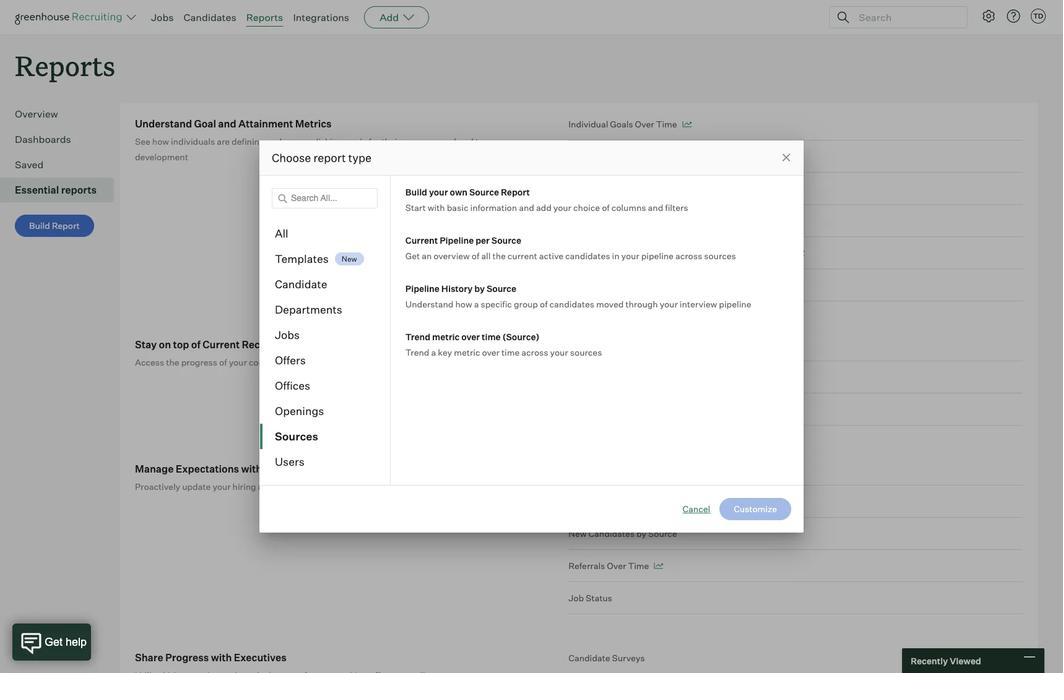 Task type: locate. For each thing, give the bounding box(es) containing it.
build down essential
[[29, 221, 50, 231]]

current up progress
[[203, 339, 240, 351]]

of inside the current pipeline per source get an overview of all the current active candidates in your pipeline across sources
[[472, 251, 480, 261]]

all
[[275, 227, 288, 240]]

0 horizontal spatial understand
[[135, 118, 192, 130]]

dashboards link
[[15, 132, 109, 147]]

pipeline up overview
[[440, 235, 474, 246]]

1 horizontal spatial time
[[628, 561, 649, 572]]

0 vertical spatial understand
[[135, 118, 192, 130]]

1 horizontal spatial current
[[508, 251, 537, 261]]

hiring left managers
[[233, 482, 256, 492]]

attainment
[[238, 118, 293, 130], [745, 248, 790, 258]]

1 horizontal spatial icon chart image
[[682, 122, 691, 128]]

1 vertical spatial current
[[295, 357, 325, 368]]

0 horizontal spatial candidate
[[275, 277, 327, 291]]

0 vertical spatial with
[[428, 203, 445, 213]]

and up choose
[[267, 136, 282, 147]]

1 horizontal spatial candidates
[[589, 529, 635, 540]]

current
[[406, 235, 438, 246], [203, 339, 240, 351]]

candidate surveys link
[[569, 652, 1023, 674]]

your down pipeline history by source understand how a specific group of candidates moved through your interview pipeline
[[550, 347, 568, 358]]

1 vertical spatial over
[[482, 347, 500, 358]]

time right the goals
[[656, 119, 677, 130]]

2 horizontal spatial with
[[428, 203, 445, 213]]

0 vertical spatial pipeline
[[641, 251, 674, 261]]

0 horizontal spatial how
[[152, 136, 169, 147]]

0 vertical spatial the
[[493, 251, 506, 261]]

1 vertical spatial by
[[637, 529, 647, 540]]

1 vertical spatial on
[[300, 482, 311, 492]]

goal
[[194, 118, 216, 130], [724, 248, 743, 258]]

trend metric over time (source) trend a key metric over time across your sources
[[406, 332, 602, 358]]

0 horizontal spatial current
[[203, 339, 240, 351]]

build report button
[[15, 215, 94, 237]]

0 vertical spatial attainment
[[238, 118, 293, 130]]

report down essential reports link
[[52, 221, 80, 231]]

0 horizontal spatial by
[[475, 284, 485, 294]]

of left each
[[355, 482, 363, 492]]

on down managers
[[300, 482, 311, 492]]

time left "to"
[[569, 248, 590, 258]]

accomplishing
[[284, 136, 343, 147]]

source inside the current pipeline per source get an overview of all the current active candidates in your pipeline across sources
[[492, 235, 521, 246]]

time left (source)
[[482, 332, 501, 342]]

hiring left the "process" in the left bottom of the page
[[327, 357, 350, 368]]

get
[[406, 251, 420, 261]]

0 horizontal spatial build
[[29, 221, 50, 231]]

choose
[[272, 151, 311, 165]]

2 horizontal spatial candidate
[[681, 248, 722, 258]]

candidates right jobs link
[[184, 11, 236, 24]]

a inside trend metric over time (source) trend a key metric over time across your sources
[[431, 347, 436, 358]]

viewed
[[950, 656, 981, 667]]

report inside build report button
[[52, 221, 80, 231]]

all
[[481, 251, 491, 261]]

a for key
[[431, 347, 436, 358]]

1 vertical spatial time
[[569, 248, 590, 258]]

manage
[[135, 463, 174, 476]]

how inside understand goal and attainment metrics see how individuals are defining and accomplishing goals for their own personal and team development
[[152, 136, 169, 147]]

over right key
[[482, 347, 500, 358]]

active
[[539, 251, 564, 261]]

1 horizontal spatial new
[[569, 529, 587, 540]]

1 vertical spatial icon chart image
[[795, 250, 805, 257]]

2 horizontal spatial time
[[656, 119, 677, 130]]

new inside choose report type dialog
[[342, 254, 357, 264]]

1 horizontal spatial pipeline
[[440, 235, 474, 246]]

over
[[462, 332, 480, 342], [482, 347, 500, 358]]

filters
[[665, 203, 688, 213]]

2 vertical spatial time
[[628, 561, 649, 572]]

candidates left in
[[565, 251, 610, 261]]

Search All... text field
[[272, 188, 378, 209]]

icon chart image
[[682, 122, 691, 128], [795, 250, 805, 257], [654, 564, 663, 570]]

candidates left 'moved'
[[550, 299, 595, 310]]

pipeline right schedule
[[641, 251, 674, 261]]

pipeline down an
[[406, 284, 440, 294]]

job status link
[[569, 583, 1023, 615]]

columns
[[612, 203, 646, 213]]

by right history
[[475, 284, 485, 294]]

greenhouse recruiting image
[[15, 10, 126, 25]]

a inside pipeline history by source understand how a specific group of candidates moved through your interview pipeline
[[474, 299, 479, 310]]

candidates
[[565, 251, 610, 261], [550, 299, 595, 310]]

0 horizontal spatial pipeline
[[641, 251, 674, 261]]

0 vertical spatial goal
[[194, 118, 216, 130]]

0 horizontal spatial new
[[342, 254, 357, 264]]

0 vertical spatial hiring
[[327, 357, 350, 368]]

1 horizontal spatial the
[[313, 482, 326, 492]]

sources down 'moved'
[[570, 347, 602, 358]]

of inside pipeline history by source understand how a specific group of candidates moved through your interview pipeline
[[540, 299, 548, 310]]

your
[[429, 187, 448, 198], [554, 203, 572, 213], [622, 251, 640, 261], [660, 299, 678, 310], [550, 347, 568, 358], [229, 357, 247, 368], [213, 482, 231, 492]]

progress
[[165, 652, 209, 665]]

report
[[501, 187, 530, 198], [52, 221, 80, 231]]

add button
[[364, 6, 429, 28]]

jobs inside choose report type dialog
[[275, 328, 300, 342]]

with inside manage expectations with hiring managers proactively update your hiring managers on the status of each job
[[241, 463, 262, 476]]

0 vertical spatial time
[[482, 332, 501, 342]]

with right progress
[[211, 652, 232, 665]]

0 horizontal spatial with
[[211, 652, 232, 665]]

source for group
[[487, 284, 516, 294]]

configure image
[[982, 9, 996, 24]]

job status
[[569, 593, 612, 604]]

1 horizontal spatial report
[[501, 187, 530, 198]]

1 horizontal spatial understand
[[406, 299, 454, 310]]

time down new candidates by source
[[628, 561, 649, 572]]

0 horizontal spatial pipeline
[[406, 284, 440, 294]]

1 vertical spatial across
[[522, 347, 548, 358]]

your right in
[[622, 251, 640, 261]]

current left active
[[508, 251, 537, 261]]

by up referrals over time
[[637, 529, 647, 540]]

over down history
[[462, 332, 480, 342]]

0 horizontal spatial sources
[[570, 347, 602, 358]]

your inside pipeline history by source understand how a specific group of candidates moved through your interview pipeline
[[660, 299, 678, 310]]

jobs left candidates link
[[151, 11, 174, 24]]

1 horizontal spatial pipeline
[[719, 299, 752, 310]]

jobs
[[151, 11, 174, 24], [275, 328, 300, 342]]

2 vertical spatial with
[[211, 652, 232, 665]]

metric
[[432, 332, 460, 342], [454, 347, 480, 358]]

of right the top
[[191, 339, 201, 351]]

build up start
[[406, 187, 427, 198]]

time down (source)
[[502, 347, 520, 358]]

new candidates by source link
[[569, 518, 1023, 551]]

attainment inside understand goal and attainment metrics see how individuals are defining and accomplishing goals for their own personal and team development
[[238, 118, 293, 130]]

recruiting
[[242, 339, 292, 351]]

individual
[[569, 119, 608, 130]]

source
[[469, 187, 499, 198], [492, 235, 521, 246], [487, 284, 516, 294], [648, 529, 677, 540]]

candidate down templates
[[275, 277, 327, 291]]

interview
[[680, 299, 717, 310]]

source for information
[[469, 187, 499, 198]]

1 vertical spatial trend
[[406, 347, 429, 358]]

1 horizontal spatial candidate
[[569, 653, 610, 664]]

candidate
[[681, 248, 722, 258], [275, 277, 327, 291], [569, 653, 610, 664]]

recently
[[911, 656, 948, 667]]

0 horizontal spatial goal
[[194, 118, 216, 130]]

sources up the interview
[[704, 251, 736, 261]]

1 vertical spatial jobs
[[275, 328, 300, 342]]

the right all
[[493, 251, 506, 261]]

own
[[402, 136, 419, 147], [450, 187, 468, 198]]

1 vertical spatial candidates
[[589, 529, 635, 540]]

2 trend from the top
[[406, 347, 429, 358]]

0 horizontal spatial on
[[159, 339, 171, 351]]

own up basic
[[450, 187, 468, 198]]

0 vertical spatial time
[[656, 119, 677, 130]]

the inside stay on top of current recruiting activity access the progress of your company's current hiring process
[[166, 357, 179, 368]]

1 vertical spatial new
[[569, 529, 587, 540]]

goal inside understand goal and attainment metrics see how individuals are defining and accomplishing goals for their own personal and team development
[[194, 118, 216, 130]]

reports right candidates link
[[246, 11, 283, 24]]

metric up key
[[432, 332, 460, 342]]

a for specific
[[474, 299, 479, 310]]

of right the 'group'
[[540, 299, 548, 310]]

cancel
[[683, 504, 710, 515]]

0 vertical spatial across
[[676, 251, 702, 261]]

sources
[[275, 430, 318, 443]]

own right their
[[402, 136, 419, 147]]

of right choice
[[602, 203, 610, 213]]

how inside pipeline history by source understand how a specific group of candidates moved through your interview pipeline
[[455, 299, 472, 310]]

1 horizontal spatial a
[[474, 299, 479, 310]]

key
[[438, 347, 452, 358]]

0 horizontal spatial jobs
[[151, 11, 174, 24]]

1 vertical spatial own
[[450, 187, 468, 198]]

across up the interview
[[676, 251, 702, 261]]

1 vertical spatial the
[[166, 357, 179, 368]]

the down managers
[[313, 482, 326, 492]]

1 vertical spatial with
[[241, 463, 262, 476]]

a
[[474, 299, 479, 310], [431, 347, 436, 358]]

process
[[352, 357, 384, 368]]

your inside manage expectations with hiring managers proactively update your hiring managers on the status of each job
[[213, 482, 231, 492]]

candidates up referrals over time
[[589, 529, 635, 540]]

0 vertical spatial sources
[[704, 251, 736, 261]]

your inside stay on top of current recruiting activity access the progress of your company's current hiring process
[[229, 357, 247, 368]]

0 horizontal spatial time
[[569, 248, 590, 258]]

1 horizontal spatial how
[[455, 299, 472, 310]]

pipeline for your
[[641, 251, 674, 261]]

hiring
[[327, 357, 350, 368], [233, 482, 256, 492]]

candidates link
[[184, 11, 236, 24]]

by inside pipeline history by source understand how a specific group of candidates moved through your interview pipeline
[[475, 284, 485, 294]]

hiring inside stay on top of current recruiting activity access the progress of your company's current hiring process
[[327, 357, 350, 368]]

current inside stay on top of current recruiting activity access the progress of your company's current hiring process
[[295, 357, 325, 368]]

understand up see
[[135, 118, 192, 130]]

of inside build your own source report start with basic information and add your choice of columns and filters
[[602, 203, 610, 213]]

choose report type
[[272, 151, 372, 165]]

pipeline inside the current pipeline per source get an overview of all the current active candidates in your pipeline across sources
[[641, 251, 674, 261]]

jobs up offers at the left bottom
[[275, 328, 300, 342]]

pipeline
[[641, 251, 674, 261], [719, 299, 752, 310]]

1 vertical spatial a
[[431, 347, 436, 358]]

status
[[586, 593, 612, 604]]

saved link
[[15, 157, 109, 172]]

candidate left surveys
[[569, 653, 610, 664]]

and
[[218, 118, 236, 130], [267, 136, 282, 147], [458, 136, 474, 147], [519, 203, 534, 213], [648, 203, 663, 213]]

candidate surveys
[[569, 653, 645, 664]]

on left the top
[[159, 339, 171, 351]]

0 horizontal spatial over
[[462, 332, 480, 342]]

pipeline inside the current pipeline per source get an overview of all the current active candidates in your pipeline across sources
[[440, 235, 474, 246]]

0 horizontal spatial the
[[166, 357, 179, 368]]

build report
[[29, 221, 80, 231]]

1 horizontal spatial on
[[300, 482, 311, 492]]

add
[[380, 11, 399, 24]]

1 horizontal spatial build
[[406, 187, 427, 198]]

build for build report
[[29, 221, 50, 231]]

recently viewed
[[911, 656, 981, 667]]

1 horizontal spatial hiring
[[327, 357, 350, 368]]

1 vertical spatial current
[[203, 339, 240, 351]]

manage expectations with hiring managers proactively update your hiring managers on the status of each job
[[135, 463, 398, 492]]

pipeline inside pipeline history by source understand how a specific group of candidates moved through your interview pipeline
[[719, 299, 752, 310]]

0 vertical spatial new
[[342, 254, 357, 264]]

new for new
[[342, 254, 357, 264]]

referrals over time
[[569, 561, 649, 572]]

build inside build report button
[[29, 221, 50, 231]]

1 vertical spatial pipeline
[[406, 284, 440, 294]]

with right start
[[428, 203, 445, 213]]

a left specific
[[474, 299, 479, 310]]

for
[[369, 136, 380, 147]]

0 vertical spatial current
[[508, 251, 537, 261]]

current up an
[[406, 235, 438, 246]]

1 horizontal spatial goal
[[724, 248, 743, 258]]

current inside the current pipeline per source get an overview of all the current active candidates in your pipeline across sources
[[406, 235, 438, 246]]

current inside stay on top of current recruiting activity access the progress of your company's current hiring process
[[203, 339, 240, 351]]

0 horizontal spatial across
[[522, 347, 548, 358]]

metric right key
[[454, 347, 480, 358]]

in
[[612, 251, 620, 261]]

0 vertical spatial how
[[152, 136, 169, 147]]

build
[[406, 187, 427, 198], [29, 221, 50, 231]]

0 vertical spatial by
[[475, 284, 485, 294]]

0 horizontal spatial candidates
[[184, 11, 236, 24]]

stay
[[135, 339, 157, 351]]

build inside build your own source report start with basic information and add your choice of columns and filters
[[406, 187, 427, 198]]

over right the goals
[[635, 119, 654, 130]]

how
[[152, 136, 169, 147], [455, 299, 472, 310]]

with
[[428, 203, 445, 213], [241, 463, 262, 476], [211, 652, 232, 665]]

your left the company's
[[229, 357, 247, 368]]

with for manage expectations with hiring managers proactively update your hiring managers on the status of each job
[[241, 463, 262, 476]]

report up information
[[501, 187, 530, 198]]

across inside the current pipeline per source get an overview of all the current active candidates in your pipeline across sources
[[676, 251, 702, 261]]

1 horizontal spatial with
[[241, 463, 262, 476]]

candidates inside pipeline history by source understand how a specific group of candidates moved through your interview pipeline
[[550, 299, 595, 310]]

with left hiring
[[241, 463, 262, 476]]

time
[[482, 332, 501, 342], [502, 347, 520, 358]]

users
[[275, 455, 305, 469]]

0 vertical spatial candidates
[[565, 251, 610, 261]]

your down expectations
[[213, 482, 231, 492]]

new right templates
[[342, 254, 357, 264]]

an
[[422, 251, 432, 261]]

1 horizontal spatial sources
[[704, 251, 736, 261]]

personal
[[421, 136, 456, 147]]

0 vertical spatial build
[[406, 187, 427, 198]]

new
[[342, 254, 357, 264], [569, 529, 587, 540]]

0 horizontal spatial icon chart image
[[654, 564, 663, 570]]

pipeline for interview
[[719, 299, 752, 310]]

across down (source)
[[522, 347, 548, 358]]

sources inside trend metric over time (source) trend a key metric over time across your sources
[[570, 347, 602, 358]]

pipeline right the interview
[[719, 299, 752, 310]]

the down the top
[[166, 357, 179, 368]]

candidate for candidate
[[275, 277, 327, 291]]

current down activity at the left
[[295, 357, 325, 368]]

see
[[135, 136, 150, 147]]

candidate right the 'available' at the top
[[681, 248, 722, 258]]

2 vertical spatial candidate
[[569, 653, 610, 664]]

1 vertical spatial candidates
[[550, 299, 595, 310]]

1 vertical spatial how
[[455, 299, 472, 310]]

icon chart image for metrics
[[795, 250, 805, 257]]

individual goals over time
[[569, 119, 677, 130]]

understand down history
[[406, 299, 454, 310]]

a left key
[[431, 347, 436, 358]]

0 vertical spatial candidates
[[184, 11, 236, 24]]

1 horizontal spatial by
[[637, 529, 647, 540]]

on
[[159, 339, 171, 351], [300, 482, 311, 492]]

0 vertical spatial trend
[[406, 332, 430, 342]]

td button
[[1029, 6, 1048, 26]]

the
[[493, 251, 506, 261], [166, 357, 179, 368], [313, 482, 326, 492]]

source inside pipeline history by source understand how a specific group of candidates moved through your interview pipeline
[[487, 284, 516, 294]]

understand
[[135, 118, 192, 130], [406, 299, 454, 310]]

by for candidates
[[637, 529, 647, 540]]

0 vertical spatial own
[[402, 136, 419, 147]]

your right the through
[[660, 299, 678, 310]]

and left team
[[458, 136, 474, 147]]

0 horizontal spatial current
[[295, 357, 325, 368]]

source inside build your own source report start with basic information and add your choice of columns and filters
[[469, 187, 499, 198]]

0 horizontal spatial a
[[431, 347, 436, 358]]

reports
[[246, 11, 283, 24], [15, 47, 115, 84]]

1 vertical spatial report
[[52, 221, 80, 231]]

candidate inside choose report type dialog
[[275, 277, 327, 291]]

candidates inside the current pipeline per source get an overview of all the current active candidates in your pipeline across sources
[[565, 251, 610, 261]]

how down history
[[455, 299, 472, 310]]

of left all
[[472, 251, 480, 261]]

goals
[[345, 136, 367, 147]]

with for share progress with executives
[[211, 652, 232, 665]]

0 vertical spatial current
[[406, 235, 438, 246]]

0 horizontal spatial reports
[[15, 47, 115, 84]]

new inside new candidates by source link
[[569, 529, 587, 540]]

0 horizontal spatial time
[[482, 332, 501, 342]]

0 vertical spatial reports
[[246, 11, 283, 24]]

how up development on the top
[[152, 136, 169, 147]]

build for build your own source report start with basic information and add your choice of columns and filters
[[406, 187, 427, 198]]

1 trend from the top
[[406, 332, 430, 342]]

over right 'referrals'
[[607, 561, 626, 572]]

choice
[[573, 203, 600, 213]]

new up 'referrals'
[[569, 529, 587, 540]]

sources
[[704, 251, 736, 261], [570, 347, 602, 358]]

1 horizontal spatial time
[[502, 347, 520, 358]]

0 vertical spatial candidate
[[681, 248, 722, 258]]

reports down greenhouse recruiting "image"
[[15, 47, 115, 84]]



Task type: describe. For each thing, give the bounding box(es) containing it.
pipeline history by source understand how a specific group of candidates moved through your interview pipeline
[[406, 284, 752, 310]]

choose report type dialog
[[259, 141, 804, 533]]

understand inside pipeline history by source understand how a specific group of candidates moved through your interview pipeline
[[406, 299, 454, 310]]

candidates inside new candidates by source link
[[589, 529, 635, 540]]

1 horizontal spatial reports
[[246, 11, 283, 24]]

report
[[314, 151, 346, 165]]

across inside trend metric over time (source) trend a key metric over time across your sources
[[522, 347, 548, 358]]

job
[[386, 482, 398, 492]]

the inside the current pipeline per source get an overview of all the current active candidates in your pipeline across sources
[[493, 251, 506, 261]]

offers
[[275, 354, 306, 367]]

reports link
[[246, 11, 283, 24]]

top
[[173, 339, 189, 351]]

essential reports
[[15, 184, 97, 196]]

1 vertical spatial metric
[[454, 347, 480, 358]]

build your own source report start with basic information and add your choice of columns and filters
[[406, 187, 688, 213]]

own inside build your own source report start with basic information and add your choice of columns and filters
[[450, 187, 468, 198]]

start
[[406, 203, 426, 213]]

progress
[[181, 357, 217, 368]]

time to schedule available candidate goal attainment
[[569, 248, 790, 258]]

to
[[592, 248, 600, 258]]

by for history
[[475, 284, 485, 294]]

available
[[642, 248, 679, 258]]

new candidates by source
[[569, 529, 677, 540]]

job
[[569, 593, 584, 604]]

1 vertical spatial goal
[[724, 248, 743, 258]]

development
[[135, 152, 188, 162]]

0 vertical spatial metric
[[432, 332, 460, 342]]

the inside manage expectations with hiring managers proactively update your hiring managers on the status of each job
[[313, 482, 326, 492]]

proactively
[[135, 482, 180, 492]]

and left the filters
[[648, 203, 663, 213]]

managers
[[296, 463, 344, 476]]

td button
[[1031, 9, 1046, 24]]

type
[[348, 151, 372, 165]]

offices
[[275, 379, 310, 393]]

your right add in the right of the page
[[554, 203, 572, 213]]

stay on top of current recruiting activity access the progress of your company's current hiring process
[[135, 339, 384, 368]]

metrics
[[295, 118, 332, 130]]

company's
[[249, 357, 293, 368]]

new for new candidates by source
[[569, 529, 587, 540]]

access
[[135, 357, 164, 368]]

are
[[217, 136, 230, 147]]

cancel link
[[683, 503, 710, 516]]

specific
[[481, 299, 512, 310]]

0 vertical spatial over
[[462, 332, 480, 342]]

integrations
[[293, 11, 349, 24]]

templates
[[275, 252, 329, 266]]

individuals
[[171, 136, 215, 147]]

managers
[[258, 482, 299, 492]]

hiring
[[264, 463, 294, 476]]

1 horizontal spatial attainment
[[745, 248, 790, 258]]

current inside the current pipeline per source get an overview of all the current active candidates in your pipeline across sources
[[508, 251, 537, 261]]

0 vertical spatial over
[[635, 119, 654, 130]]

schedule
[[602, 248, 640, 258]]

information
[[470, 203, 517, 213]]

icon chart image for managers
[[654, 564, 663, 570]]

through
[[626, 299, 658, 310]]

each
[[364, 482, 384, 492]]

overview
[[15, 108, 58, 120]]

defining
[[232, 136, 265, 147]]

your inside the current pipeline per source get an overview of all the current active candidates in your pipeline across sources
[[622, 251, 640, 261]]

group
[[514, 299, 538, 310]]

with inside build your own source report start with basic information and add your choice of columns and filters
[[428, 203, 445, 213]]

own inside understand goal and attainment metrics see how individuals are defining and accomplishing goals for their own personal and team development
[[402, 136, 419, 147]]

history
[[441, 284, 473, 294]]

referrals
[[569, 561, 605, 572]]

td
[[1034, 12, 1044, 20]]

departments
[[275, 303, 342, 316]]

basic
[[447, 203, 468, 213]]

your up basic
[[429, 187, 448, 198]]

hiring inside manage expectations with hiring managers proactively update your hiring managers on the status of each job
[[233, 482, 256, 492]]

source for all
[[492, 235, 521, 246]]

of inside manage expectations with hiring managers proactively update your hiring managers on the status of each job
[[355, 482, 363, 492]]

1 vertical spatial reports
[[15, 47, 115, 84]]

0 vertical spatial icon chart image
[[682, 122, 691, 128]]

current pipeline per source get an overview of all the current active candidates in your pipeline across sources
[[406, 235, 736, 261]]

their
[[382, 136, 401, 147]]

Search text field
[[856, 8, 956, 26]]

openings
[[275, 404, 324, 418]]

0 vertical spatial jobs
[[151, 11, 174, 24]]

dashboards
[[15, 133, 71, 146]]

and up the are
[[218, 118, 236, 130]]

activity
[[294, 339, 332, 351]]

sources inside the current pipeline per source get an overview of all the current active candidates in your pipeline across sources
[[704, 251, 736, 261]]

status
[[328, 482, 353, 492]]

candidate for candidate surveys
[[569, 653, 610, 664]]

per
[[476, 235, 490, 246]]

1 vertical spatial over
[[607, 561, 626, 572]]

share progress with executives
[[135, 652, 287, 665]]

update
[[182, 482, 211, 492]]

1 vertical spatial time
[[502, 347, 520, 358]]

overview
[[434, 251, 470, 261]]

pipeline inside pipeline history by source understand how a specific group of candidates moved through your interview pipeline
[[406, 284, 440, 294]]

surveys
[[612, 653, 645, 664]]

on inside stay on top of current recruiting activity access the progress of your company's current hiring process
[[159, 339, 171, 351]]

on inside manage expectations with hiring managers proactively update your hiring managers on the status of each job
[[300, 482, 311, 492]]

goals
[[610, 119, 633, 130]]

essential
[[15, 184, 59, 196]]

your inside trend metric over time (source) trend a key metric over time across your sources
[[550, 347, 568, 358]]

understand goal and attainment metrics see how individuals are defining and accomplishing goals for their own personal and team development
[[135, 118, 496, 162]]

understand inside understand goal and attainment metrics see how individuals are defining and accomplishing goals for their own personal and team development
[[135, 118, 192, 130]]

saved
[[15, 159, 44, 171]]

of right progress
[[219, 357, 227, 368]]

essential reports link
[[15, 183, 109, 198]]

and left add in the right of the page
[[519, 203, 534, 213]]

add
[[536, 203, 552, 213]]

1 horizontal spatial over
[[482, 347, 500, 358]]

report inside build your own source report start with basic information and add your choice of columns and filters
[[501, 187, 530, 198]]

moved
[[596, 299, 624, 310]]



Task type: vqa. For each thing, say whether or not it's contained in the screenshot.
New corresponding to New
yes



